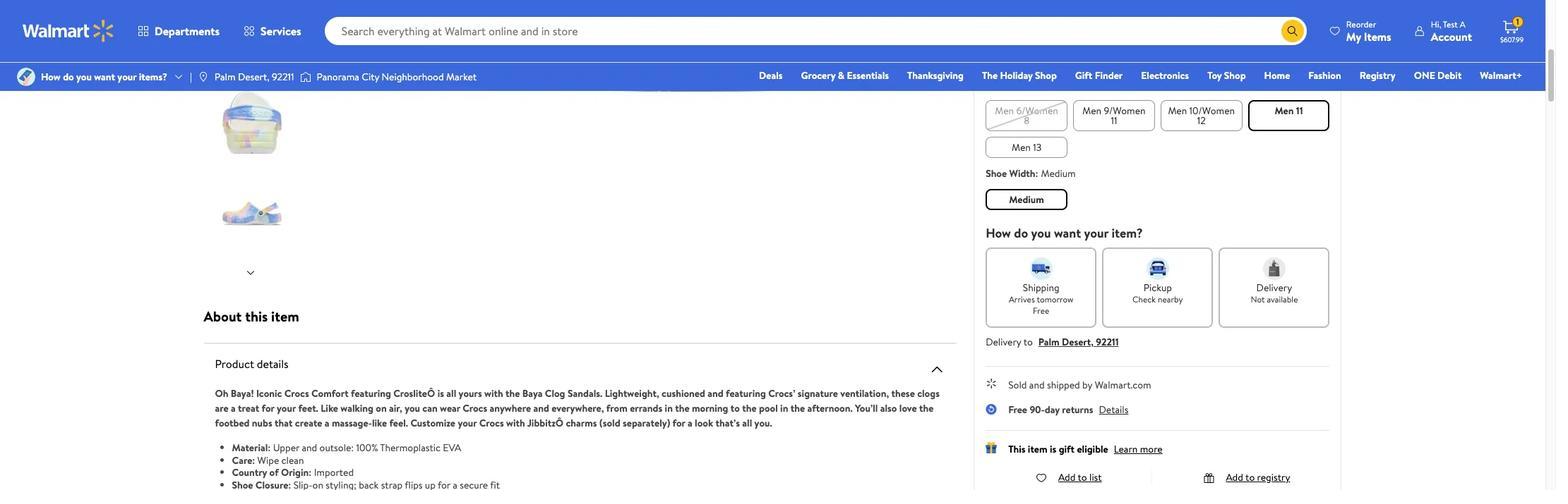Task type: vqa. For each thing, say whether or not it's contained in the screenshot.
the bottommost Medium
yes



Task type: describe. For each thing, give the bounding box(es) containing it.
my
[[1347, 29, 1362, 44]]

90-
[[1030, 403, 1045, 418]]

6/women
[[1017, 104, 1059, 118]]

the left pool
[[743, 402, 757, 416]]

add to list
[[1059, 471, 1102, 485]]

how do you want your items?
[[41, 70, 167, 84]]

of
[[270, 466, 279, 480]]

debit
[[1438, 69, 1463, 83]]

walking
[[341, 402, 374, 416]]

your left item?
[[1085, 225, 1109, 242]]

11 inside men 9/women 11
[[1111, 114, 1118, 128]]

material: upper and outsole: 100% thermoplastic eva care: wipe clean country of origin: imported
[[232, 442, 462, 480]]

pickup check nearby
[[1133, 281, 1184, 306]]

origin:
[[281, 466, 312, 480]]

1 in from the left
[[665, 402, 673, 416]]

grocery & essentials
[[801, 69, 889, 83]]

1
[[1517, 16, 1520, 28]]

men 11 button
[[1249, 100, 1331, 131]]

your up that
[[277, 402, 296, 416]]

men for men 6/women 8
[[996, 104, 1015, 118]]

are
[[215, 402, 229, 416]]

sold and shipped by walmart.com
[[1009, 379, 1152, 393]]

1 vertical spatial 92211
[[1097, 336, 1120, 350]]

|
[[190, 70, 192, 84]]

shoe for shoe width : medium
[[986, 167, 1007, 181]]

men for men 11
[[1275, 104, 1294, 118]]

0 horizontal spatial item
[[271, 307, 299, 326]]

shoe width : medium
[[986, 167, 1076, 181]]

1 horizontal spatial with
[[507, 417, 525, 431]]

thanksgiving
[[908, 69, 964, 83]]

check
[[1133, 294, 1157, 306]]

1 vertical spatial is
[[1050, 443, 1057, 457]]

shoe size list
[[983, 97, 1333, 161]]

shoe for shoe size : men 11
[[986, 78, 1007, 92]]

outsole:
[[320, 442, 354, 456]]

items
[[1365, 29, 1392, 44]]

crocs unisex baya clog sandals image
[[401, 0, 854, 225]]

men 9/women 11 button
[[1074, 100, 1156, 131]]

0 horizontal spatial a
[[231, 402, 236, 416]]

these
[[892, 387, 915, 401]]

registry
[[1258, 471, 1291, 485]]

men 6/women 8
[[996, 104, 1059, 128]]

this
[[245, 307, 268, 326]]

intent image for shipping image
[[1030, 258, 1053, 280]]

2 horizontal spatial a
[[688, 417, 693, 431]]

0 vertical spatial medium
[[1042, 167, 1076, 181]]

walmart.com
[[1095, 379, 1152, 393]]

charms
[[566, 417, 597, 431]]

gift
[[1076, 69, 1093, 83]]

learn
[[1115, 443, 1138, 457]]

1 vertical spatial palm
[[1039, 336, 1060, 350]]

free 90-day returns details
[[1009, 403, 1129, 418]]

yours
[[459, 387, 482, 401]]

electronics
[[1142, 69, 1190, 83]]

men 9/women 11
[[1083, 104, 1146, 128]]

sold
[[1009, 379, 1027, 393]]

0 vertical spatial 92211
[[272, 70, 294, 84]]

Search search field
[[325, 17, 1308, 45]]

grocery
[[801, 69, 836, 83]]

day
[[1045, 403, 1060, 418]]

to for delivery to palm desert, 92211
[[1024, 336, 1033, 350]]

next image image
[[245, 267, 256, 279]]

to inside oh baya! iconic crocs comfort featuring crosliteô is all yours with the baya clog sandals. lightweight, cushioned and featuring crocs' signature ventilation, these clogs are a treat for your feet. like walking on air, you can wear crocs anywhere and everywhere, from errands in the morning to the pool in the afternoon. you'll also love the footbed nubs that create a massage-like feel. customize your crocs with jibbitzô charms (sold separately) for a look that's all you.
[[731, 402, 740, 416]]

men 10/women 12 button
[[1161, 100, 1243, 131]]

that
[[275, 417, 293, 431]]

 image for panorama
[[300, 70, 311, 84]]

deals link
[[753, 68, 789, 83]]

lightweight,
[[605, 387, 660, 401]]

thanksgiving link
[[901, 68, 971, 83]]

1 vertical spatial crocs
[[463, 402, 488, 416]]

free inside the shipping arrives tomorrow free
[[1034, 305, 1050, 317]]

medium button
[[986, 189, 1068, 211]]

to for add to registry
[[1246, 471, 1256, 485]]

oh
[[215, 387, 228, 401]]

guide
[[1096, 78, 1120, 92]]

hi, test a account
[[1432, 18, 1473, 44]]

2 vertical spatial crocs
[[479, 417, 504, 431]]

home
[[1265, 69, 1291, 83]]

want for items?
[[94, 70, 115, 84]]

errands
[[630, 402, 663, 416]]

imported
[[314, 466, 354, 480]]

gift
[[1059, 443, 1075, 457]]

by
[[1083, 379, 1093, 393]]

search icon image
[[1288, 25, 1299, 37]]

services
[[261, 23, 301, 39]]

thermoplastic
[[380, 442, 441, 456]]

8
[[1024, 114, 1030, 128]]

eligible
[[1078, 443, 1109, 457]]

how for how do you want your items?
[[41, 70, 61, 84]]

feel.
[[390, 417, 408, 431]]

men 6/women 8 button
[[986, 100, 1068, 131]]

toy
[[1208, 69, 1222, 83]]

anywhere
[[490, 402, 531, 416]]

2 $39.99 button from the left
[[1086, 11, 1131, 69]]

pickup
[[1144, 281, 1173, 295]]

pool
[[759, 402, 778, 416]]

1 vertical spatial for
[[673, 417, 686, 431]]

you inside oh baya! iconic crocs comfort featuring crosliteô is all yours with the baya clog sandals. lightweight, cushioned and featuring crocs' signature ventilation, these clogs are a treat for your feet. like walking on air, you can wear crocs anywhere and everywhere, from errands in the morning to the pool in the afternoon. you'll also love the footbed nubs that create a massage-like feel. customize your crocs with jibbitzô charms (sold separately) for a look that's all you.
[[405, 402, 420, 416]]

essentials
[[847, 69, 889, 83]]

you'll
[[856, 402, 878, 416]]

palm desert, 92211 button
[[1039, 336, 1120, 350]]

: for size
[[1027, 78, 1030, 92]]

11 inside "button"
[[1297, 104, 1304, 118]]

0 vertical spatial for
[[262, 402, 275, 416]]

registry link
[[1354, 68, 1403, 83]]

that's
[[716, 417, 740, 431]]

1 horizontal spatial desert,
[[1063, 336, 1094, 350]]

add for add to registry
[[1227, 471, 1244, 485]]

size guide
[[1077, 78, 1120, 92]]

crocs'
[[769, 387, 796, 401]]

grocery & essentials link
[[795, 68, 896, 83]]

1 featuring from the left
[[351, 387, 391, 401]]

available
[[1268, 294, 1299, 306]]

crocs unisex baya clog sandals - image 3 of 7 image
[[211, 0, 294, 73]]

men 13
[[1012, 141, 1042, 155]]

your down wear
[[458, 417, 477, 431]]

crocs unisex baya clog sandals - image 5 of 7 image
[[211, 172, 294, 255]]

treat
[[238, 402, 259, 416]]

shipped
[[1048, 379, 1081, 393]]

size guide button
[[1077, 78, 1120, 92]]

1 horizontal spatial all
[[743, 417, 753, 431]]

comfort
[[312, 387, 349, 401]]

list
[[1090, 471, 1102, 485]]

1 shop from the left
[[1036, 69, 1057, 83]]

$607.99
[[1501, 35, 1525, 45]]

delivery for not
[[1257, 281, 1293, 295]]

do for how do you want your items?
[[63, 70, 74, 84]]

0 horizontal spatial desert,
[[238, 70, 270, 84]]



Task type: locate. For each thing, give the bounding box(es) containing it.
the up anywhere
[[506, 387, 520, 401]]

0 vertical spatial palm
[[215, 70, 236, 84]]

shop
[[1036, 69, 1057, 83], [1225, 69, 1247, 83]]

1 $607.99
[[1501, 16, 1525, 45]]

12
[[1198, 114, 1206, 128]]

free left 90-
[[1009, 403, 1028, 418]]

0 horizontal spatial shop
[[1036, 69, 1057, 83]]

1 $39.99 button from the left
[[986, 11, 1031, 69]]

1 horizontal spatial you
[[405, 402, 420, 416]]

the holiday shop
[[983, 69, 1057, 83]]

a left look
[[688, 417, 693, 431]]

reorder my items
[[1347, 18, 1392, 44]]

men
[[1032, 78, 1051, 92], [996, 104, 1015, 118], [1083, 104, 1102, 118], [1169, 104, 1188, 118], [1275, 104, 1294, 118], [1012, 141, 1031, 155]]

to down arrives
[[1024, 336, 1033, 350]]

0 vertical spatial you
[[76, 70, 92, 84]]

men inside "button"
[[1275, 104, 1294, 118]]

0 horizontal spatial featuring
[[351, 387, 391, 401]]

how for how do you want your item?
[[986, 225, 1012, 242]]

0 vertical spatial item
[[271, 307, 299, 326]]

to left the registry
[[1246, 471, 1256, 485]]

92211 up walmart.com
[[1097, 336, 1120, 350]]

2 in from the left
[[781, 402, 789, 416]]

1 vertical spatial want
[[1055, 225, 1082, 242]]

all left the you.
[[743, 417, 753, 431]]

eva
[[443, 442, 462, 456]]

0 vertical spatial how
[[41, 70, 61, 84]]

add to registry
[[1227, 471, 1291, 485]]

0 vertical spatial shoe
[[986, 78, 1007, 92]]

shoe
[[986, 78, 1007, 92], [986, 167, 1007, 181]]

0 vertical spatial free
[[1034, 305, 1050, 317]]

3 $39.99 from the left
[[1244, 52, 1272, 66]]

palm down the 'tomorrow'
[[1039, 336, 1060, 350]]

product details image
[[929, 362, 946, 379]]

$39.99 button up guide
[[1086, 11, 1131, 69]]

all up wear
[[447, 387, 457, 401]]

0 vertical spatial desert,
[[238, 70, 270, 84]]

92211 down services at the left
[[272, 70, 294, 84]]

1 horizontal spatial $39.99 button
[[1086, 11, 1131, 69]]

0 vertical spatial crocs
[[285, 387, 309, 401]]

0 vertical spatial is
[[438, 387, 444, 401]]

1 horizontal spatial shop
[[1225, 69, 1247, 83]]

the down clogs
[[920, 402, 934, 416]]

desert, down services popup button
[[238, 70, 270, 84]]

deals
[[759, 69, 783, 83]]

one debit link
[[1408, 68, 1469, 83]]

 image for how
[[17, 68, 35, 86]]

 image left panorama
[[300, 70, 311, 84]]

92211
[[272, 70, 294, 84], [1097, 336, 1120, 350]]

in down crocs'
[[781, 402, 789, 416]]

to for add to list
[[1078, 471, 1088, 485]]

more
[[1141, 443, 1163, 457]]

1 $39.99 from the left
[[995, 52, 1022, 66]]

1 vertical spatial all
[[743, 417, 753, 431]]

0 horizontal spatial $39.99 button
[[986, 11, 1031, 69]]

&
[[838, 69, 845, 83]]

$39.99 for second $39.99 button from right
[[1095, 52, 1122, 66]]

this
[[1009, 443, 1026, 457]]

shop right the toy on the right
[[1225, 69, 1247, 83]]

men 13 button
[[986, 137, 1068, 158]]

1 vertical spatial item
[[1028, 443, 1048, 457]]

1 horizontal spatial free
[[1034, 305, 1050, 317]]

want down medium button
[[1055, 225, 1082, 242]]

crocs down anywhere
[[479, 417, 504, 431]]

men left 8
[[996, 104, 1015, 118]]

on
[[376, 402, 387, 416]]

nearby
[[1159, 294, 1184, 306]]

shop right 'holiday' on the right
[[1036, 69, 1057, 83]]

account
[[1432, 29, 1473, 44]]

1 vertical spatial shoe
[[986, 167, 1007, 181]]

registry
[[1360, 69, 1396, 83]]

2 size from the left
[[1077, 78, 1094, 92]]

0 horizontal spatial free
[[1009, 403, 1028, 418]]

intent image for delivery image
[[1264, 258, 1286, 280]]

about this item
[[204, 307, 299, 326]]

1 horizontal spatial a
[[325, 417, 330, 431]]

the
[[983, 69, 998, 83]]

medium
[[1042, 167, 1076, 181], [1010, 193, 1045, 207]]

you down 'walmart' image
[[76, 70, 92, 84]]

you up intent image for shipping
[[1032, 225, 1052, 242]]

delivery inside delivery not available
[[1257, 281, 1293, 295]]

men left 12
[[1169, 104, 1188, 118]]

do down medium button
[[1015, 225, 1029, 242]]

you.
[[755, 417, 773, 431]]

men down 'home' link
[[1275, 104, 1294, 118]]

0 horizontal spatial add
[[1059, 471, 1076, 485]]

1 vertical spatial :
[[1036, 167, 1039, 181]]

0 vertical spatial want
[[94, 70, 115, 84]]

1 horizontal spatial item
[[1028, 443, 1048, 457]]

a down like
[[325, 417, 330, 431]]

want left the items?
[[94, 70, 115, 84]]

details button
[[1100, 403, 1129, 418]]

2 horizontal spatial $39.99 button
[[1236, 11, 1281, 69]]

clog
[[545, 387, 566, 401]]

$39.99 button
[[986, 11, 1031, 69], [1086, 11, 1131, 69], [1236, 11, 1281, 69]]

delivery to palm desert, 92211
[[986, 336, 1120, 350]]

delivery not available
[[1251, 281, 1299, 306]]

1 vertical spatial you
[[1032, 225, 1052, 242]]

0 vertical spatial delivery
[[1257, 281, 1293, 295]]

delivery down the intent image for delivery
[[1257, 281, 1293, 295]]

men 10/women 12
[[1169, 104, 1236, 128]]

1 horizontal spatial 11
[[1111, 114, 1118, 128]]

finder
[[1095, 69, 1123, 83]]

add to list button
[[1036, 471, 1102, 485]]

test
[[1444, 18, 1459, 30]]

customize
[[411, 417, 456, 431]]

and right sold
[[1030, 379, 1045, 393]]

1 shoe from the top
[[986, 78, 1007, 92]]

in down the cushioned
[[665, 402, 673, 416]]

0 horizontal spatial  image
[[17, 68, 35, 86]]

0 horizontal spatial you
[[76, 70, 92, 84]]

10/women
[[1190, 104, 1236, 118]]

1 vertical spatial medium
[[1010, 193, 1045, 207]]

0 horizontal spatial how
[[41, 70, 61, 84]]

medium inside button
[[1010, 193, 1045, 207]]

1 horizontal spatial $39.99
[[1095, 52, 1122, 66]]

2 $39.99 from the left
[[1095, 52, 1122, 66]]

1 horizontal spatial palm
[[1039, 336, 1060, 350]]

shoe width list
[[983, 187, 1333, 213]]

crocs
[[285, 387, 309, 401], [463, 402, 488, 416], [479, 417, 504, 431]]

$39.99
[[995, 52, 1022, 66], [1095, 52, 1122, 66], [1244, 52, 1272, 66]]

morning
[[692, 402, 729, 416]]

the down crocs'
[[791, 402, 805, 416]]

departments button
[[126, 14, 232, 48]]

1 horizontal spatial delivery
[[1257, 281, 1293, 295]]

2 vertical spatial you
[[405, 402, 420, 416]]

wipe
[[258, 454, 279, 468]]

shipping arrives tomorrow free
[[1009, 281, 1074, 317]]

arrives
[[1009, 294, 1036, 306]]

everywhere,
[[552, 402, 604, 416]]

how down 'walmart' image
[[41, 70, 61, 84]]

0 horizontal spatial delivery
[[986, 336, 1022, 350]]

11 down 'home' link
[[1297, 104, 1304, 118]]

delivery up sold
[[986, 336, 1022, 350]]

returns
[[1063, 403, 1094, 418]]

is inside oh baya! iconic crocs comfort featuring crosliteô is all yours with the baya clog sandals. lightweight, cushioned and featuring crocs' signature ventilation, these clogs are a treat for your feet. like walking on air, you can wear crocs anywhere and everywhere, from errands in the morning to the pool in the afternoon. you'll also love the footbed nubs that create a massage-like feel. customize your crocs with jibbitzô charms (sold separately) for a look that's all you.
[[438, 387, 444, 401]]

home link
[[1259, 68, 1297, 83]]

1 vertical spatial with
[[507, 417, 525, 431]]

men up 6/women
[[1032, 78, 1051, 92]]

desert, up sold and shipped by walmart.com
[[1063, 336, 1094, 350]]

1 vertical spatial do
[[1015, 225, 1029, 242]]

afternoon.
[[808, 402, 853, 416]]

crocs up "feet."
[[285, 387, 309, 401]]

1 horizontal spatial in
[[781, 402, 789, 416]]

walmart image
[[23, 20, 114, 42]]

departments
[[155, 23, 220, 39]]

1 horizontal spatial want
[[1055, 225, 1082, 242]]

0 horizontal spatial :
[[1027, 78, 1030, 92]]

0 horizontal spatial is
[[438, 387, 444, 401]]

upper
[[273, 442, 300, 456]]

crocs down the yours
[[463, 402, 488, 416]]

2 horizontal spatial $39.99
[[1244, 52, 1272, 66]]

 image
[[198, 71, 209, 83]]

for down iconic
[[262, 402, 275, 416]]

0 horizontal spatial 11
[[1054, 78, 1060, 92]]

cushioned
[[662, 387, 706, 401]]

fashion
[[1309, 69, 1342, 83]]

walmart+ link
[[1475, 68, 1529, 83]]

not
[[1251, 294, 1266, 306]]

$39.99 up 'home' link
[[1244, 52, 1272, 66]]

jibbitzô
[[527, 417, 564, 431]]

1 horizontal spatial featuring
[[726, 387, 766, 401]]

1 horizontal spatial 92211
[[1097, 336, 1120, 350]]

men for men 13
[[1012, 141, 1031, 155]]

$39.99 up 'holiday' on the right
[[995, 52, 1022, 66]]

look
[[695, 417, 714, 431]]

1 horizontal spatial  image
[[300, 70, 311, 84]]

clogs
[[918, 387, 940, 401]]

1 horizontal spatial is
[[1050, 443, 1057, 457]]

: up 6/women
[[1027, 78, 1030, 92]]

0 horizontal spatial want
[[94, 70, 115, 84]]

ventilation,
[[841, 387, 890, 401]]

wear
[[440, 402, 461, 416]]

: for width
[[1036, 167, 1039, 181]]

and up jibbitzô
[[534, 402, 550, 416]]

your left the items?
[[118, 70, 137, 84]]

you down crosliteô
[[405, 402, 420, 416]]

11 left gift
[[1054, 78, 1060, 92]]

for left look
[[673, 417, 686, 431]]

and right the upper
[[302, 442, 317, 456]]

footbed
[[215, 417, 250, 431]]

one debit
[[1415, 69, 1463, 83]]

the down the cushioned
[[676, 402, 690, 416]]

2 horizontal spatial you
[[1032, 225, 1052, 242]]

(sold
[[600, 417, 621, 431]]

crosliteô
[[394, 387, 435, 401]]

featuring up pool
[[726, 387, 766, 401]]

$39.99 button up the 'shoe size : men 11'
[[986, 11, 1031, 69]]

medium down shoe width : medium
[[1010, 193, 1045, 207]]

also
[[881, 402, 898, 416]]

0 horizontal spatial palm
[[215, 70, 236, 84]]

create
[[295, 417, 322, 431]]

0 horizontal spatial with
[[485, 387, 504, 401]]

 image
[[17, 68, 35, 86], [300, 70, 311, 84]]

1 size from the left
[[1010, 78, 1027, 92]]

1 horizontal spatial add
[[1227, 471, 1244, 485]]

0 vertical spatial :
[[1027, 78, 1030, 92]]

to left list
[[1078, 471, 1088, 485]]

1 horizontal spatial how
[[986, 225, 1012, 242]]

signature
[[798, 387, 838, 401]]

 image down 'walmart' image
[[17, 68, 35, 86]]

reorder
[[1347, 18, 1377, 30]]

0 horizontal spatial 92211
[[272, 70, 294, 84]]

0 horizontal spatial in
[[665, 402, 673, 416]]

0 horizontal spatial for
[[262, 402, 275, 416]]

add down the gift
[[1059, 471, 1076, 485]]

$39.99 for 3rd $39.99 button from the right
[[995, 52, 1022, 66]]

2 shoe from the top
[[986, 167, 1007, 181]]

baya
[[523, 387, 543, 401]]

$39.99 for first $39.99 button from right
[[1244, 52, 1272, 66]]

men for men 9/women 11
[[1083, 104, 1102, 118]]

men inside men 9/women 11
[[1083, 104, 1102, 118]]

0 horizontal spatial $39.99
[[995, 52, 1022, 66]]

crocs unisex baya clog sandals - image 4 of 7 image
[[211, 81, 294, 164]]

is left the gift
[[1050, 443, 1057, 457]]

palm right | at left top
[[215, 70, 236, 84]]

: down the 13
[[1036, 167, 1039, 181]]

1 vertical spatial free
[[1009, 403, 1028, 418]]

you for how do you want your items?
[[76, 70, 92, 84]]

men for men 10/women 12
[[1169, 104, 1188, 118]]

men down size guide
[[1083, 104, 1102, 118]]

item?
[[1112, 225, 1144, 242]]

you for how do you want your item?
[[1032, 225, 1052, 242]]

1 horizontal spatial size
[[1077, 78, 1094, 92]]

medium down the 13
[[1042, 167, 1076, 181]]

color list
[[983, 8, 1333, 72]]

item right this at the bottom of page
[[271, 307, 299, 326]]

men inside men 10/women 12
[[1169, 104, 1188, 118]]

2 add from the left
[[1227, 471, 1244, 485]]

is
[[438, 387, 444, 401], [1050, 443, 1057, 457]]

1 vertical spatial delivery
[[986, 336, 1022, 350]]

items?
[[139, 70, 167, 84]]

2 horizontal spatial 11
[[1297, 104, 1304, 118]]

a right are
[[231, 402, 236, 416]]

0 horizontal spatial size
[[1010, 78, 1027, 92]]

can
[[423, 402, 438, 416]]

men inside men 6/women 8
[[996, 104, 1015, 118]]

men left the 13
[[1012, 141, 1031, 155]]

add left the registry
[[1227, 471, 1244, 485]]

0 vertical spatial do
[[63, 70, 74, 84]]

11 down guide
[[1111, 114, 1118, 128]]

3 $39.99 button from the left
[[1236, 11, 1281, 69]]

is up wear
[[438, 387, 444, 401]]

1 vertical spatial how
[[986, 225, 1012, 242]]

for
[[262, 402, 275, 416], [673, 417, 686, 431]]

add for add to list
[[1059, 471, 1076, 485]]

0 vertical spatial all
[[447, 387, 457, 401]]

palm desert, 92211
[[215, 70, 294, 84]]

0 vertical spatial with
[[485, 387, 504, 401]]

1 horizontal spatial do
[[1015, 225, 1029, 242]]

intent image for pickup image
[[1147, 258, 1170, 280]]

services button
[[232, 14, 313, 48]]

do down 'walmart' image
[[63, 70, 74, 84]]

0 horizontal spatial do
[[63, 70, 74, 84]]

delivery
[[1257, 281, 1293, 295], [986, 336, 1022, 350]]

featuring up the on at the left bottom
[[351, 387, 391, 401]]

delivery for to
[[986, 336, 1022, 350]]

shipping
[[1023, 281, 1060, 295]]

to up that's
[[731, 402, 740, 416]]

1 vertical spatial desert,
[[1063, 336, 1094, 350]]

2 shop from the left
[[1225, 69, 1247, 83]]

0 horizontal spatial all
[[447, 387, 457, 401]]

$39.99 button left search icon
[[1236, 11, 1281, 69]]

with down anywhere
[[507, 417, 525, 431]]

add to registry button
[[1204, 471, 1291, 485]]

want for item?
[[1055, 225, 1082, 242]]

and up morning at left
[[708, 387, 724, 401]]

1 add from the left
[[1059, 471, 1076, 485]]

gifting made easy image
[[986, 443, 998, 454]]

a
[[1461, 18, 1466, 30]]

2 featuring from the left
[[726, 387, 766, 401]]

feet.
[[298, 402, 319, 416]]

item right this
[[1028, 443, 1048, 457]]

1 horizontal spatial for
[[673, 417, 686, 431]]

fashion link
[[1303, 68, 1348, 83]]

how down medium button
[[986, 225, 1012, 242]]

Walmart Site-Wide search field
[[325, 17, 1308, 45]]

free down shipping
[[1034, 305, 1050, 317]]

electronics link
[[1135, 68, 1196, 83]]

with up anywhere
[[485, 387, 504, 401]]

1 horizontal spatial :
[[1036, 167, 1039, 181]]

and inside material: upper and outsole: 100% thermoplastic eva care: wipe clean country of origin: imported
[[302, 442, 317, 456]]

do for how do you want your item?
[[1015, 225, 1029, 242]]

$39.99 up "finder"
[[1095, 52, 1122, 66]]

gift finder link
[[1069, 68, 1130, 83]]

how do you want your item?
[[986, 225, 1144, 242]]



